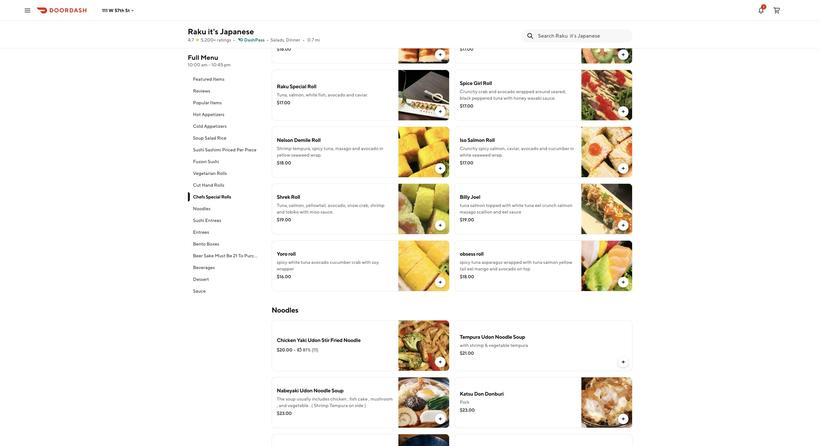 Task type: describe. For each thing, give the bounding box(es) containing it.
fusion sushi
[[193, 159, 219, 164]]

it's
[[208, 27, 218, 36]]

honey
[[514, 96, 527, 101]]

$23.00 inside "nabeyaki udon noodle soup the soup usually  includes chicken , fish cake , mushroom , and vegetable . ( shrimp tempura on side ) $23.00"
[[277, 411, 292, 417]]

sushi sashimi priced per piece button
[[188, 144, 264, 156]]

open menu image
[[24, 6, 31, 14]]

sushi for sushi entrees
[[193, 218, 204, 223]]

tuna, inside the shrek roll tuna, salmon, yellowtail, avocado, snow crab, shrimp and tobiko with miso sauce. $19.00
[[277, 203, 288, 208]]

Item Search search field
[[538, 32, 627, 40]]

yoro
[[277, 251, 288, 257]]

white inside yoro roll spicy white tuna avocado cucumber crab  with soy wrapper $16.00
[[288, 260, 300, 265]]

111 w 57th st
[[102, 8, 130, 13]]

soft
[[290, 32, 298, 37]]

1
[[764, 5, 765, 9]]

seaweed for salmon
[[473, 153, 491, 158]]

salmon, inside raku special roll tuna, salmon, white fish, avocado and caviar. $17.00
[[289, 92, 305, 98]]

white inside billy joel tuna salmon topped with white tuna eel crunch salmon masago scallion and eel sauce $19.00
[[512, 203, 524, 208]]

salads, dinner • 0.7 mi
[[271, 37, 320, 43]]

21
[[233, 254, 238, 259]]

avocado inside iso salmon roll crunchy spicy salmon, caviar, avocado and cucumber in white seaweed wrap. $17.00
[[521, 146, 539, 151]]

tuna inside spice girl roll crunchy crab and avocado wrapped around seared, black peppered tuna with honey wasabi sauce. $17.00
[[493, 96, 503, 101]]

tail
[[460, 267, 467, 272]]

yoro roll image
[[398, 241, 450, 292]]

salmon, inside iso salmon roll crunchy spicy salmon, caviar, avocado and cucumber in white seaweed wrap. $17.00
[[490, 146, 506, 151]]

appetizers for cold appetizers
[[204, 124, 227, 129]]

topped for joel
[[486, 203, 501, 208]]

1 horizontal spatial noodles
[[272, 306, 298, 315]]

seared,
[[551, 89, 566, 94]]

sauce
[[510, 210, 522, 215]]

1 horizontal spatial noodle
[[344, 338, 361, 344]]

katsu don donburi image
[[582, 378, 633, 429]]

beer sake must be 21 to purchase button
[[188, 250, 264, 262]]

peppered
[[472, 96, 493, 101]]

vegetarian rolls button
[[188, 168, 264, 180]]

wrapper inside 'crispy soft shell crab spicy crab shrimp avocado with color soy wrapper $18.00'
[[296, 39, 313, 44]]

add item to cart image for yoro roll
[[438, 280, 443, 285]]

1 vertical spatial entrees
[[193, 230, 209, 235]]

white inside raku special roll tuna, salmon, white fish, avocado and caviar. $17.00
[[306, 92, 318, 98]]

noodle for tempura udon noodle soup
[[495, 334, 513, 341]]

yaki
[[297, 338, 307, 344]]

mushroom
[[371, 397, 393, 402]]

sushi inside fusion sushi button
[[208, 159, 219, 164]]

tuna inside spicy scallop and avocado topped with spicy tuna jalapeño. $17.00
[[553, 32, 562, 37]]

miso
[[310, 210, 320, 215]]

spicy inside 'crispy soft shell crab spicy crab shrimp avocado with color soy wrapper $18.00'
[[320, 32, 330, 37]]

billy joel image
[[582, 184, 633, 235]]

japanese
[[220, 27, 254, 36]]

tobiko
[[286, 210, 299, 215]]

caviar.
[[355, 92, 368, 98]]

shrimp inside tempura udon noodle soup with shrimp & vegetable tempura $21.00
[[470, 343, 484, 349]]

am
[[201, 62, 208, 67]]

rolls inside button
[[217, 171, 227, 176]]

rolls for hand
[[214, 183, 224, 188]]

wrapped inside spice girl roll crunchy crab and avocado wrapped around seared, black peppered tuna with honey wasabi sauce. $17.00
[[516, 89, 535, 94]]

cake
[[358, 397, 368, 402]]

masago inside nelson demile roll shrimp tempura, spicy tuna, masago and avocado in yellow seaweed wrap. $18.00
[[335, 146, 351, 151]]

wrapper inside yoro roll spicy white tuna avocado cucumber crab  with soy wrapper $16.00
[[277, 267, 294, 272]]

with inside billy joel tuna salmon topped with white tuna eel crunch salmon masago scallion and eel sauce $19.00
[[502, 203, 511, 208]]

don
[[474, 391, 484, 398]]

billy
[[460, 194, 470, 200]]

$21.00
[[460, 351, 474, 356]]

avocado inside raku special roll tuna, salmon, white fish, avocado and caviar. $17.00
[[328, 92, 346, 98]]

spicy inside nelson demile roll shrimp tempura, spicy tuna, masago and avocado in yellow seaweed wrap. $18.00
[[312, 146, 323, 151]]

shrimp inside 'crispy soft shell crab spicy crab shrimp avocado with color soy wrapper $18.00'
[[341, 32, 355, 37]]

appetizers for hot appetizers
[[202, 112, 225, 117]]

soup inside button
[[193, 136, 204, 141]]

jalapeño.
[[460, 39, 479, 44]]

soup salad rice
[[193, 136, 227, 141]]

top
[[524, 267, 531, 272]]

hot
[[193, 112, 201, 117]]

and inside spice girl roll crunchy crab and avocado wrapped around seared, black peppered tuna with honey wasabi sauce. $17.00
[[489, 89, 497, 94]]

per
[[237, 147, 244, 153]]

crunchy for iso
[[460, 146, 478, 151]]

obsess
[[460, 251, 476, 257]]

with inside tempura udon noodle soup with shrimp & vegetable tempura $21.00
[[460, 343, 469, 349]]

0 vertical spatial entrees
[[205, 218, 221, 223]]

vegetarian rolls
[[193, 171, 227, 176]]

shrimp inside nelson demile roll shrimp tempura, spicy tuna, masago and avocado in yellow seaweed wrap. $18.00
[[277, 146, 292, 151]]

with inside 'crispy soft shell crab spicy crab shrimp avocado with color soy wrapper $18.00'
[[375, 32, 384, 37]]

cut
[[193, 183, 201, 188]]

avocado inside spicy scallop and avocado topped with spicy tuna jalapeño. $17.00
[[497, 32, 514, 37]]

sauce. inside the shrek roll tuna, salmon, yellowtail, avocado, snow crab, shrimp and tobiko with miso sauce. $19.00
[[321, 210, 334, 215]]

• right $20.00
[[294, 348, 296, 353]]

&
[[485, 343, 488, 349]]

popular items button
[[188, 97, 264, 109]]

and inside obsess roll spicy tuna asparagus wrapped with tuna salmon yellow tail eel mango and avocado on top $18.00
[[490, 267, 498, 272]]

with inside obsess roll spicy tuna asparagus wrapped with tuna salmon yellow tail eel mango and avocado on top $18.00
[[523, 260, 532, 265]]

donburi
[[485, 391, 504, 398]]

nelson
[[277, 137, 293, 143]]

tempura
[[511, 343, 528, 349]]

vegetarian
[[193, 171, 216, 176]]

spicy inside spicy scallop and avocado topped with spicy tuna jalapeño. $17.00
[[541, 32, 552, 37]]

sashimi
[[205, 147, 221, 153]]

crab inside yoro roll spicy white tuna avocado cucumber crab  with soy wrapper $16.00
[[352, 260, 361, 265]]

sushi entrees
[[193, 218, 221, 223]]

$20.00 •
[[277, 348, 296, 353]]

featured
[[193, 77, 212, 82]]

spice
[[460, 80, 473, 86]]

bento boxes button
[[188, 238, 264, 250]]

111
[[102, 8, 108, 13]]

10:45
[[212, 62, 223, 67]]

udon for nabeyaki
[[300, 388, 313, 394]]

seaweed for demile
[[291, 153, 310, 158]]

eel inside obsess roll spicy tuna asparagus wrapped with tuna salmon yellow tail eel mango and avocado on top $18.00
[[467, 267, 474, 272]]

wrapped inside obsess roll spicy tuna asparagus wrapped with tuna salmon yellow tail eel mango and avocado on top $18.00
[[504, 260, 522, 265]]

pork
[[460, 400, 470, 406]]

dashpass
[[244, 37, 265, 43]]

st
[[125, 8, 130, 13]]

special for chefs
[[206, 195, 221, 200]]

around
[[536, 89, 550, 94]]

yellowtail,
[[306, 203, 327, 208]]

full
[[188, 54, 199, 61]]

cucumber inside yoro roll spicy white tuna avocado cucumber crab  with soy wrapper $16.00
[[330, 260, 351, 265]]

boxes
[[207, 242, 219, 247]]

items for popular items
[[210, 100, 222, 105]]

81% (11)
[[303, 348, 319, 353]]

tempura inside "nabeyaki udon noodle soup the soup usually  includes chicken , fish cake , mushroom , and vegetable . ( shrimp tempura on side ) $23.00"
[[330, 404, 348, 409]]

and inside the shrek roll tuna, salmon, yellowtail, avocado, snow crab, shrimp and tobiko with miso sauce. $19.00
[[277, 210, 285, 215]]

cold
[[193, 124, 203, 129]]

roll for spice girl roll
[[483, 80, 492, 86]]

reviews
[[193, 88, 210, 94]]

beverages
[[193, 265, 215, 271]]

0 items, open order cart image
[[773, 6, 781, 14]]

noodle for nabeyaki udon noodle soup
[[314, 388, 331, 394]]

raku for raku  it's japanese
[[188, 27, 206, 36]]

fusion
[[193, 159, 207, 164]]

cold appetizers
[[193, 124, 227, 129]]

spicy inside yoro roll spicy white tuna avocado cucumber crab  with soy wrapper $16.00
[[277, 260, 288, 265]]

sushi sashimi priced per piece
[[193, 147, 257, 153]]

yellow inside nelson demile roll shrimp tempura, spicy tuna, masago and avocado in yellow seaweed wrap. $18.00
[[277, 153, 290, 158]]

avocado inside obsess roll spicy tuna asparagus wrapped with tuna salmon yellow tail eel mango and avocado on top $18.00
[[499, 267, 516, 272]]

(
[[311, 404, 313, 409]]

(11)
[[312, 348, 319, 353]]

add item to cart image for raku special roll
[[438, 109, 443, 114]]

snow
[[348, 203, 358, 208]]

$18.00 inside 'crispy soft shell crab spicy crab shrimp avocado with color soy wrapper $18.00'
[[277, 47, 291, 52]]

nabeyaki udon noodle soup image
[[398, 378, 450, 429]]

tuna, inside raku special roll tuna, salmon, white fish, avocado and caviar. $17.00
[[277, 92, 288, 98]]

add item to cart image for spice girl roll
[[621, 109, 626, 114]]

sauce button
[[188, 286, 264, 297]]

2 horizontal spatial ,
[[369, 397, 370, 402]]

white inside iso salmon roll crunchy spicy salmon, caviar, avocado and cucumber in white seaweed wrap. $17.00
[[460, 153, 472, 158]]

joel
[[471, 194, 481, 200]]

udon up (11)
[[308, 338, 321, 344]]

raku for raku special roll tuna, salmon, white fish, avocado and caviar. $17.00
[[277, 84, 289, 90]]

dessert
[[193, 277, 209, 282]]

$17.00 inside spicy scallop and avocado topped with spicy tuna jalapeño. $17.00
[[460, 47, 474, 52]]

katsu
[[460, 391, 474, 398]]

and inside raku special roll tuna, salmon, white fish, avocado and caviar. $17.00
[[346, 92, 354, 98]]

add item to cart image for shrek roll
[[438, 223, 443, 228]]

$18.00 inside obsess roll spicy tuna asparagus wrapped with tuna salmon yellow tail eel mango and avocado on top $18.00
[[460, 275, 474, 280]]

with inside spice girl roll crunchy crab and avocado wrapped around seared, black peppered tuna with honey wasabi sauce. $17.00
[[504, 96, 513, 101]]

and inside spicy scallop and avocado topped with spicy tuna jalapeño. $17.00
[[488, 32, 496, 37]]

raku special roll tuna, salmon, white fish, avocado and caviar. $17.00
[[277, 84, 368, 105]]

priced
[[222, 147, 236, 153]]

scallop
[[472, 32, 487, 37]]

girl
[[474, 80, 482, 86]]

caroline roll image
[[582, 13, 633, 64]]

spicy inside iso salmon roll crunchy spicy salmon, caviar, avocado and cucumber in white seaweed wrap. $17.00
[[479, 146, 489, 151]]

shrimp inside the shrek roll tuna, salmon, yellowtail, avocado, snow crab, shrimp and tobiko with miso sauce. $19.00
[[371, 203, 385, 208]]

add item to cart image for billy joel
[[621, 223, 626, 228]]

in for nelson demile roll
[[380, 146, 384, 151]]

0 vertical spatial eel
[[535, 203, 542, 208]]

salads,
[[271, 37, 285, 43]]

cut hand rolls
[[193, 183, 224, 188]]

be
[[227, 254, 232, 259]]

chicken yaki udon stir fried noodle
[[277, 338, 361, 344]]

shrimp inside "nabeyaki udon noodle soup the soup usually  includes chicken , fish cake , mushroom , and vegetable . ( shrimp tempura on side ) $23.00"
[[314, 404, 329, 409]]

obsess roll spicy tuna asparagus wrapped with tuna salmon yellow tail eel mango and avocado on top $18.00
[[460, 251, 573, 280]]

spice girl roll crunchy crab and avocado wrapped around seared, black peppered tuna with honey wasabi sauce. $17.00
[[460, 80, 566, 109]]

57th
[[115, 8, 124, 13]]



Task type: vqa. For each thing, say whether or not it's contained in the screenshot.


Task type: locate. For each thing, give the bounding box(es) containing it.
0 horizontal spatial wrap.
[[311, 153, 322, 158]]

must
[[215, 254, 226, 259]]

wrapper down shell
[[296, 39, 313, 44]]

and inside nelson demile roll shrimp tempura, spicy tuna, masago and avocado in yellow seaweed wrap. $18.00
[[352, 146, 360, 151]]

featured items
[[193, 77, 225, 82]]

1 horizontal spatial roll
[[477, 251, 484, 257]]

1 crunchy from the top
[[460, 89, 478, 94]]

billy joel tuna salmon topped with white tuna eel crunch salmon masago scallion and eel sauce $19.00
[[460, 194, 573, 223]]

masago
[[335, 146, 351, 151], [460, 210, 476, 215]]

chefs
[[193, 195, 205, 200]]

avocado inside 'crispy soft shell crab spicy crab shrimp avocado with color soy wrapper $18.00'
[[356, 32, 374, 37]]

salmon,
[[289, 92, 305, 98], [490, 146, 506, 151], [289, 203, 305, 208]]

roll inside spice girl roll crunchy crab and avocado wrapped around seared, black peppered tuna with honey wasabi sauce. $17.00
[[483, 80, 492, 86]]

shrimp down the nelson
[[277, 146, 292, 151]]

in inside iso salmon roll crunchy spicy salmon, caviar, avocado and cucumber in white seaweed wrap. $17.00
[[571, 146, 574, 151]]

1 tuna, from the top
[[277, 92, 288, 98]]

1 vertical spatial sushi
[[208, 159, 219, 164]]

wrapped up honey
[[516, 89, 535, 94]]

1 vertical spatial tempura
[[330, 404, 348, 409]]

pm
[[224, 62, 231, 67]]

1 vertical spatial special
[[206, 195, 221, 200]]

udon for tempura
[[481, 334, 494, 341]]

1 seaweed from the left
[[291, 153, 310, 158]]

1 horizontal spatial on
[[517, 267, 523, 272]]

rolls down cut hand rolls button
[[221, 195, 231, 200]]

wrapper
[[296, 39, 313, 44], [277, 267, 294, 272]]

reviews button
[[188, 85, 264, 97]]

fish
[[350, 397, 357, 402]]

chefs special rolls
[[193, 195, 231, 200]]

soup inside "nabeyaki udon noodle soup the soup usually  includes chicken , fish cake , mushroom , and vegetable . ( shrimp tempura on side ) $23.00"
[[332, 388, 344, 394]]

0 horizontal spatial roll
[[289, 251, 296, 257]]

items up hot appetizers
[[210, 100, 222, 105]]

wrap. inside nelson demile roll shrimp tempura, spicy tuna, masago and avocado in yellow seaweed wrap. $18.00
[[311, 153, 322, 158]]

1 vertical spatial soy
[[372, 260, 379, 265]]

1 vertical spatial yellow
[[559, 260, 573, 265]]

crunchy inside spice girl roll crunchy crab and avocado wrapped around seared, black peppered tuna with honey wasabi sauce. $17.00
[[460, 89, 478, 94]]

masago down 'billy' on the top right of the page
[[460, 210, 476, 215]]

soy inside 'crispy soft shell crab spicy crab shrimp avocado with color soy wrapper $18.00'
[[288, 39, 295, 44]]

1 horizontal spatial soy
[[372, 260, 379, 265]]

eel left crunch
[[535, 203, 542, 208]]

sushi inside button
[[193, 218, 204, 223]]

, right the cake
[[369, 397, 370, 402]]

0 vertical spatial cucumber
[[549, 146, 570, 151]]

masago right tuna, in the top of the page
[[335, 146, 351, 151]]

$19.00 down 'billy' on the top right of the page
[[460, 218, 474, 223]]

0 vertical spatial yellow
[[277, 153, 290, 158]]

rolls inside button
[[214, 183, 224, 188]]

usually
[[297, 397, 311, 402]]

$18.00 down the nelson
[[277, 161, 291, 166]]

2 horizontal spatial noodle
[[495, 334, 513, 341]]

2 vertical spatial soup
[[332, 388, 344, 394]]

0 horizontal spatial soup
[[193, 136, 204, 141]]

white left fish, at the left of the page
[[306, 92, 318, 98]]

$17.00 inside iso salmon roll crunchy spicy salmon, caviar, avocado and cucumber in white seaweed wrap. $17.00
[[460, 161, 474, 166]]

soy inside yoro roll spicy white tuna avocado cucumber crab  with soy wrapper $16.00
[[372, 260, 379, 265]]

dashpass •
[[244, 37, 269, 43]]

salmon
[[470, 203, 485, 208], [558, 203, 573, 208], [544, 260, 558, 265]]

special
[[290, 84, 307, 90], [206, 195, 221, 200]]

cut hand rolls button
[[188, 180, 264, 191]]

1 vertical spatial items
[[210, 100, 222, 105]]

soup up the chicken
[[332, 388, 344, 394]]

0 horizontal spatial wrapper
[[277, 267, 294, 272]]

seaweed down tempura,
[[291, 153, 310, 158]]

sauce. down avocado,
[[321, 210, 334, 215]]

$20.00
[[277, 348, 293, 353]]

avocado inside yoro roll spicy white tuna avocado cucumber crab  with soy wrapper $16.00
[[311, 260, 329, 265]]

tuna
[[553, 32, 562, 37], [493, 96, 503, 101], [460, 203, 470, 208], [525, 203, 534, 208], [301, 260, 310, 265], [472, 260, 481, 265], [533, 260, 543, 265]]

roll for iso salmon roll
[[486, 137, 495, 143]]

0 vertical spatial appetizers
[[202, 112, 225, 117]]

0 vertical spatial rolls
[[217, 171, 227, 176]]

sushi for sushi sashimi priced per piece
[[193, 147, 204, 153]]

roll inside iso salmon roll crunchy spicy salmon, caviar, avocado and cucumber in white seaweed wrap. $17.00
[[486, 137, 495, 143]]

$23.00 inside the katsu don donburi pork $23.00
[[460, 408, 475, 413]]

seaweed down salmon
[[473, 153, 491, 158]]

popular
[[193, 100, 209, 105]]

0 horizontal spatial $19.00
[[277, 218, 291, 223]]

shrek roll image
[[398, 184, 450, 235]]

tuna inside yoro roll spicy white tuna avocado cucumber crab  with soy wrapper $16.00
[[301, 260, 310, 265]]

$17.00 inside spice girl roll crunchy crab and avocado wrapped around seared, black peppered tuna with honey wasabi sauce. $17.00
[[460, 104, 474, 109]]

soup up tempura
[[513, 334, 525, 341]]

sushi down chefs
[[193, 218, 204, 223]]

0 vertical spatial crunchy
[[460, 89, 478, 94]]

roll for raku special roll
[[307, 84, 317, 90]]

5,200+
[[201, 37, 216, 43]]

rolls up cut hand rolls button
[[217, 171, 227, 176]]

tempura udon noodle soup with shrimp & vegetable tempura $21.00
[[460, 334, 528, 356]]

$23.00 down pork
[[460, 408, 475, 413]]

0 vertical spatial vegetable
[[489, 343, 510, 349]]

in for iso salmon roll
[[571, 146, 574, 151]]

white up sauce
[[512, 203, 524, 208]]

add item to cart image for obsess roll
[[621, 280, 626, 285]]

1 horizontal spatial soup
[[332, 388, 344, 394]]

0 vertical spatial items
[[213, 77, 225, 82]]

vegetable inside tempura udon noodle soup with shrimp & vegetable tempura $21.00
[[489, 343, 510, 349]]

1 wrap. from the left
[[311, 153, 322, 158]]

salmon, left fish, at the left of the page
[[289, 92, 305, 98]]

$18.00
[[277, 47, 291, 52], [277, 161, 291, 166], [460, 275, 474, 280]]

, left fish
[[348, 397, 349, 402]]

81%
[[303, 348, 311, 353]]

•
[[233, 37, 235, 43], [267, 37, 269, 43], [303, 37, 305, 43], [294, 348, 296, 353]]

crunchy for spice
[[460, 89, 478, 94]]

salmon
[[468, 137, 485, 143]]

1 vertical spatial $18.00
[[277, 161, 291, 166]]

raku  it's japanese
[[188, 27, 254, 36]]

items
[[213, 77, 225, 82], [210, 100, 222, 105]]

on left top on the bottom
[[517, 267, 523, 272]]

soup
[[193, 136, 204, 141], [513, 334, 525, 341], [332, 388, 344, 394]]

w
[[109, 8, 114, 13]]

1 vertical spatial shrimp
[[371, 203, 385, 208]]

$19.00 inside billy joel tuna salmon topped with white tuna eel crunch salmon masago scallion and eel sauce $19.00
[[460, 218, 474, 223]]

seaweed inside iso salmon roll crunchy spicy salmon, caviar, avocado and cucumber in white seaweed wrap. $17.00
[[473, 153, 491, 158]]

i-mate roll image
[[398, 13, 450, 64]]

1 horizontal spatial vegetable
[[489, 343, 510, 349]]

roll for yoro roll
[[289, 251, 296, 257]]

and right caviar,
[[540, 146, 548, 151]]

2 horizontal spatial soup
[[513, 334, 525, 341]]

avocado inside nelson demile roll shrimp tempura, spicy tuna, masago and avocado in yellow seaweed wrap. $18.00
[[361, 146, 379, 151]]

add item to cart image for iso salmon roll
[[621, 166, 626, 171]]

0 horizontal spatial seaweed
[[291, 153, 310, 158]]

1 horizontal spatial wrap.
[[492, 153, 503, 158]]

yellow inside obsess roll spicy tuna asparagus wrapped with tuna salmon yellow tail eel mango and avocado on top $18.00
[[559, 260, 573, 265]]

topped inside billy joel tuna salmon topped with white tuna eel crunch salmon masago scallion and eel sauce $19.00
[[486, 203, 501, 208]]

1 vertical spatial salmon,
[[490, 146, 506, 151]]

0 vertical spatial topped
[[515, 32, 530, 37]]

0 vertical spatial masago
[[335, 146, 351, 151]]

2 tuna, from the top
[[277, 203, 288, 208]]

2 horizontal spatial shrimp
[[470, 343, 484, 349]]

1 horizontal spatial wrapper
[[296, 39, 313, 44]]

1 vertical spatial wrapper
[[277, 267, 294, 272]]

0 vertical spatial special
[[290, 84, 307, 90]]

tuna,
[[277, 92, 288, 98], [277, 203, 288, 208]]

with inside yoro roll spicy white tuna avocado cucumber crab  with soy wrapper $16.00
[[362, 260, 371, 265]]

on down fish
[[349, 404, 354, 409]]

roll inside yoro roll spicy white tuna avocado cucumber crab  with soy wrapper $16.00
[[289, 251, 296, 257]]

eel right tail on the right bottom of the page
[[467, 267, 474, 272]]

and right the scallion
[[494, 210, 501, 215]]

iso
[[460, 137, 467, 143]]

noodle inside "nabeyaki udon noodle soup the soup usually  includes chicken , fish cake , mushroom , and vegetable . ( shrimp tempura on side ) $23.00"
[[314, 388, 331, 394]]

0 horizontal spatial vegetable
[[288, 404, 309, 409]]

crunchy up black
[[460, 89, 478, 94]]

chicken yaki udon stir fried noodle image
[[398, 321, 450, 372]]

2 vertical spatial rolls
[[221, 195, 231, 200]]

0 vertical spatial noodles
[[193, 206, 211, 212]]

entrees
[[205, 218, 221, 223], [193, 230, 209, 235]]

salad
[[205, 136, 216, 141]]

1 horizontal spatial ,
[[348, 397, 349, 402]]

add item to cart image for nabeyaki udon noodle soup
[[438, 417, 443, 422]]

vegetable inside "nabeyaki udon noodle soup the soup usually  includes chicken , fish cake , mushroom , and vegetable . ( shrimp tempura on side ) $23.00"
[[288, 404, 309, 409]]

udon up &
[[481, 334, 494, 341]]

and inside iso salmon roll crunchy spicy salmon, caviar, avocado and cucumber in white seaweed wrap. $17.00
[[540, 146, 548, 151]]

white down iso
[[460, 153, 472, 158]]

2 vertical spatial salmon,
[[289, 203, 305, 208]]

mango
[[475, 267, 489, 272]]

0 horizontal spatial shrimp
[[277, 146, 292, 151]]

shell
[[299, 32, 309, 37]]

0 horizontal spatial soy
[[288, 39, 295, 44]]

add item to cart image for nelson demile roll
[[438, 166, 443, 171]]

2 vertical spatial $18.00
[[460, 275, 474, 280]]

spicy
[[320, 32, 330, 37], [541, 32, 552, 37], [312, 146, 323, 151], [479, 146, 489, 151], [277, 260, 288, 265], [460, 260, 471, 265]]

wrapper up "$16.00"
[[277, 267, 294, 272]]

111 w 57th st button
[[102, 8, 135, 13]]

$18.00 down color
[[277, 47, 291, 52]]

entrees up bento
[[193, 230, 209, 235]]

and inside billy joel tuna salmon topped with white tuna eel crunch salmon masago scallion and eel sauce $19.00
[[494, 210, 501, 215]]

$18.00 inside nelson demile roll shrimp tempura, spicy tuna, masago and avocado in yellow seaweed wrap. $18.00
[[277, 161, 291, 166]]

shrimp left &
[[470, 343, 484, 349]]

2 crunchy from the top
[[460, 146, 478, 151]]

dessert button
[[188, 274, 264, 286]]

entrees down noodles button
[[205, 218, 221, 223]]

and left tobiko
[[277, 210, 285, 215]]

crab inside spice girl roll crunchy crab and avocado wrapped around seared, black peppered tuna with honey wasabi sauce. $17.00
[[479, 89, 488, 94]]

2 vertical spatial eel
[[467, 267, 474, 272]]

and down "the"
[[279, 404, 287, 409]]

avocado inside spice girl roll crunchy crab and avocado wrapped around seared, black peppered tuna with honey wasabi sauce. $17.00
[[498, 89, 515, 94]]

0 vertical spatial soy
[[288, 39, 295, 44]]

roll for obsess roll
[[477, 251, 484, 257]]

mi
[[315, 37, 320, 43]]

1 vertical spatial topped
[[486, 203, 501, 208]]

stir
[[322, 338, 330, 344]]

10:00
[[188, 62, 200, 67]]

2 wrap. from the left
[[492, 153, 503, 158]]

0 horizontal spatial noodles
[[193, 206, 211, 212]]

1 vertical spatial tuna,
[[277, 203, 288, 208]]

1 vertical spatial appetizers
[[204, 124, 227, 129]]

0 horizontal spatial in
[[380, 146, 384, 151]]

$19.00 down tobiko
[[277, 218, 291, 223]]

and up peppered
[[489, 89, 497, 94]]

obsess roll image
[[582, 241, 633, 292]]

vegetable down usually on the left bottom of the page
[[288, 404, 309, 409]]

rolls right hand
[[214, 183, 224, 188]]

noodles up the chicken
[[272, 306, 298, 315]]

beverages button
[[188, 262, 264, 274]]

2 in from the left
[[571, 146, 574, 151]]

on inside "nabeyaki udon noodle soup the soup usually  includes chicken , fish cake , mushroom , and vegetable . ( shrimp tempura on side ) $23.00"
[[349, 404, 354, 409]]

noodles inside button
[[193, 206, 211, 212]]

sauce.
[[543, 96, 556, 101], [321, 210, 334, 215]]

noodle right fried
[[344, 338, 361, 344]]

popular items
[[193, 100, 222, 105]]

1 vertical spatial shrimp
[[314, 404, 329, 409]]

• left 0.7 on the top left of page
[[303, 37, 305, 43]]

1 vertical spatial sauce.
[[321, 210, 334, 215]]

noodles
[[193, 206, 211, 212], [272, 306, 298, 315]]

$19.00 inside the shrek roll tuna, salmon, yellowtail, avocado, snow crab, shrimp and tobiko with miso sauce. $19.00
[[277, 218, 291, 223]]

1 horizontal spatial shrimp
[[371, 203, 385, 208]]

roll inside raku special roll tuna, salmon, white fish, avocado and caviar. $17.00
[[307, 84, 317, 90]]

nabeyaki
[[277, 388, 299, 394]]

1 horizontal spatial raku
[[277, 84, 289, 90]]

1 vertical spatial raku
[[277, 84, 289, 90]]

salmon, left caviar,
[[490, 146, 506, 151]]

1 vertical spatial crunchy
[[460, 146, 478, 151]]

katsu don donburi pork $23.00
[[460, 391, 504, 413]]

appetizers up salad
[[204, 124, 227, 129]]

0 horizontal spatial on
[[349, 404, 354, 409]]

0 horizontal spatial sauce.
[[321, 210, 334, 215]]

cold appetizers button
[[188, 121, 264, 132]]

0 vertical spatial sauce.
[[543, 96, 556, 101]]

tempura up $21.00
[[460, 334, 481, 341]]

notification bell image
[[758, 6, 766, 14]]

items inside featured items button
[[213, 77, 225, 82]]

sauce. inside spice girl roll crunchy crab and avocado wrapped around seared, black peppered tuna with honey wasabi sauce. $17.00
[[543, 96, 556, 101]]

sushi entrees button
[[188, 215, 264, 227]]

special inside raku special roll tuna, salmon, white fish, avocado and caviar. $17.00
[[290, 84, 307, 90]]

0 horizontal spatial ,
[[277, 404, 278, 409]]

1 horizontal spatial special
[[290, 84, 307, 90]]

1 in from the left
[[380, 146, 384, 151]]

soup down cold
[[193, 136, 204, 141]]

0 vertical spatial wrapper
[[296, 39, 313, 44]]

1 horizontal spatial $19.00
[[460, 218, 474, 223]]

spicy inside obsess roll spicy tuna asparagus wrapped with tuna salmon yellow tail eel mango and avocado on top $18.00
[[460, 260, 471, 265]]

1 horizontal spatial $23.00
[[460, 408, 475, 413]]

0.7
[[308, 37, 314, 43]]

2 horizontal spatial eel
[[535, 203, 542, 208]]

in
[[380, 146, 384, 151], [571, 146, 574, 151]]

2 vertical spatial shrimp
[[470, 343, 484, 349]]

1 $19.00 from the left
[[277, 218, 291, 223]]

iso salmon roll image
[[582, 127, 633, 178]]

1 horizontal spatial tempura
[[460, 334, 481, 341]]

1 vertical spatial eel
[[502, 210, 509, 215]]

1 horizontal spatial shrimp
[[314, 404, 329, 409]]

vegetable right &
[[489, 343, 510, 349]]

noodle up tempura
[[495, 334, 513, 341]]

iso salmon roll crunchy spicy salmon, caviar, avocado and cucumber in white seaweed wrap. $17.00
[[460, 137, 574, 166]]

cucumber
[[549, 146, 570, 151], [330, 260, 351, 265]]

add item to cart image
[[438, 52, 443, 57], [621, 109, 626, 114], [621, 223, 626, 228], [438, 280, 443, 285], [621, 280, 626, 285], [621, 360, 626, 365]]

$18.00 down tail on the right bottom of the page
[[460, 275, 474, 280]]

special for raku
[[290, 84, 307, 90]]

roll
[[289, 251, 296, 257], [477, 251, 484, 257]]

and right tuna, in the top of the page
[[352, 146, 360, 151]]

shoyu ramen noodle soup image
[[398, 435, 450, 447]]

dinner
[[286, 37, 300, 43]]

udon inside tempura udon noodle soup with shrimp & vegetable tempura $21.00
[[481, 334, 494, 341]]

tuna,
[[324, 146, 335, 151]]

wrapped right 'asparagus'
[[504, 260, 522, 265]]

roll
[[483, 80, 492, 86], [307, 84, 317, 90], [312, 137, 321, 143], [486, 137, 495, 143], [291, 194, 300, 200]]

soy
[[288, 39, 295, 44], [372, 260, 379, 265]]

, down "the"
[[277, 404, 278, 409]]

and inside "nabeyaki udon noodle soup the soup usually  includes chicken , fish cake , mushroom , and vegetable . ( shrimp tempura on side ) $23.00"
[[279, 404, 287, 409]]

items up reviews 'button'
[[213, 77, 225, 82]]

white up "$16.00"
[[288, 260, 300, 265]]

crunchy down iso
[[460, 146, 478, 151]]

items inside popular items button
[[210, 100, 222, 105]]

crab
[[310, 32, 319, 37], [331, 32, 340, 37], [479, 89, 488, 94], [352, 260, 361, 265]]

appetizers
[[202, 112, 225, 117], [204, 124, 227, 129]]

demile
[[294, 137, 311, 143]]

sauce. down the around
[[543, 96, 556, 101]]

0 horizontal spatial eel
[[467, 267, 474, 272]]

1 vertical spatial masago
[[460, 210, 476, 215]]

• left the salads, at left top
[[267, 37, 269, 43]]

and down 'asparagus'
[[490, 267, 498, 272]]

1 roll from the left
[[289, 251, 296, 257]]

noodles down chefs
[[193, 206, 211, 212]]

items for featured items
[[213, 77, 225, 82]]

sushi
[[193, 147, 204, 153], [208, 159, 219, 164], [193, 218, 204, 223]]

2 $19.00 from the left
[[460, 218, 474, 223]]

0 vertical spatial shrimp
[[277, 146, 292, 151]]

noodles button
[[188, 203, 264, 215]]

salmon, inside the shrek roll tuna, salmon, yellowtail, avocado, snow crab, shrimp and tobiko with miso sauce. $19.00
[[289, 203, 305, 208]]

on inside obsess roll spicy tuna asparagus wrapped with tuna salmon yellow tail eel mango and avocado on top $18.00
[[517, 267, 523, 272]]

noodle up includes
[[314, 388, 331, 394]]

with inside spicy scallop and avocado topped with spicy tuna jalapeño. $17.00
[[531, 32, 540, 37]]

2 seaweed from the left
[[473, 153, 491, 158]]

crunch
[[542, 203, 557, 208]]

raku inside raku special roll tuna, salmon, white fish, avocado and caviar. $17.00
[[277, 84, 289, 90]]

sake
[[204, 254, 214, 259]]

tempura inside tempura udon noodle soup with shrimp & vegetable tempura $21.00
[[460, 334, 481, 341]]

shrimp down includes
[[314, 404, 329, 409]]

0 horizontal spatial yellow
[[277, 153, 290, 158]]

masago inside billy joel tuna salmon topped with white tuna eel crunch salmon masago scallion and eel sauce $19.00
[[460, 210, 476, 215]]

sushi down sashimi
[[208, 159, 219, 164]]

udon inside "nabeyaki udon noodle soup the soup usually  includes chicken , fish cake , mushroom , and vegetable . ( shrimp tempura on side ) $23.00"
[[300, 388, 313, 394]]

add item to cart image for katsu don donburi
[[621, 417, 626, 422]]

appetizers up the cold appetizers
[[202, 112, 225, 117]]

$23.00 down "the"
[[277, 411, 292, 417]]

0 horizontal spatial masago
[[335, 146, 351, 151]]

roll inside obsess roll spicy tuna asparagus wrapped with tuna salmon yellow tail eel mango and avocado on top $18.00
[[477, 251, 484, 257]]

soup inside tempura udon noodle soup with shrimp & vegetable tempura $21.00
[[513, 334, 525, 341]]

raku
[[188, 27, 206, 36], [277, 84, 289, 90]]

add item to cart image
[[621, 52, 626, 57], [438, 109, 443, 114], [438, 166, 443, 171], [621, 166, 626, 171], [438, 223, 443, 228], [438, 360, 443, 365], [438, 417, 443, 422], [621, 417, 626, 422]]

roll right obsess
[[477, 251, 484, 257]]

fusion sushi button
[[188, 156, 264, 168]]

featured items button
[[188, 73, 264, 85]]

topped for scallop
[[515, 32, 530, 37]]

soup for nabeyaki udon noodle soup
[[332, 388, 344, 394]]

beer
[[193, 254, 203, 259]]

0 horizontal spatial cucumber
[[330, 260, 351, 265]]

tempura down the chicken
[[330, 404, 348, 409]]

0 horizontal spatial shrimp
[[341, 32, 355, 37]]

spice girl roll image
[[582, 70, 633, 121]]

nabeyaki udon noodle soup the soup usually  includes chicken , fish cake , mushroom , and vegetable . ( shrimp tempura on side ) $23.00
[[277, 388, 393, 417]]

soup
[[286, 397, 296, 402]]

noodle
[[495, 334, 513, 341], [344, 338, 361, 344], [314, 388, 331, 394]]

roll inside the shrek roll tuna, salmon, yellowtail, avocado, snow crab, shrimp and tobiko with miso sauce. $19.00
[[291, 194, 300, 200]]

0 vertical spatial $18.00
[[277, 47, 291, 52]]

bento boxes
[[193, 242, 219, 247]]

0 horizontal spatial $23.00
[[277, 411, 292, 417]]

1 horizontal spatial seaweed
[[473, 153, 491, 158]]

shrek
[[277, 194, 290, 200]]

roll right yoro
[[289, 251, 296, 257]]

5,200+ ratings •
[[201, 37, 235, 43]]

1 horizontal spatial eel
[[502, 210, 509, 215]]

yoro roll spicy white tuna avocado cucumber crab  with soy wrapper $16.00
[[277, 251, 379, 280]]

0 vertical spatial tuna,
[[277, 92, 288, 98]]

fish,
[[318, 92, 327, 98]]

0 horizontal spatial tempura
[[330, 404, 348, 409]]

wrap. inside iso salmon roll crunchy spicy salmon, caviar, avocado and cucumber in white seaweed wrap. $17.00
[[492, 153, 503, 158]]

2 vertical spatial sushi
[[193, 218, 204, 223]]

noodle inside tempura udon noodle soup with shrimp & vegetable tempura $21.00
[[495, 334, 513, 341]]

nelson demile roll image
[[398, 127, 450, 178]]

0 vertical spatial sushi
[[193, 147, 204, 153]]

1 vertical spatial vegetable
[[288, 404, 309, 409]]

raku special roll image
[[398, 70, 450, 121]]

wrapped
[[516, 89, 535, 94], [504, 260, 522, 265]]

shrimp right crab, at the top
[[371, 203, 385, 208]]

add item to cart image for chicken yaki udon stir fried noodle
[[438, 360, 443, 365]]

and right scallop
[[488, 32, 496, 37]]

roll for nelson demile roll
[[312, 137, 321, 143]]

roll inside nelson demile roll shrimp tempura, spicy tuna, masago and avocado in yellow seaweed wrap. $18.00
[[312, 137, 321, 143]]

eel left sauce
[[502, 210, 509, 215]]

1 horizontal spatial topped
[[515, 32, 530, 37]]

wrap. for iso salmon roll
[[492, 153, 503, 158]]

and left caviar.
[[346, 92, 354, 98]]

sushi up fusion
[[193, 147, 204, 153]]

in inside nelson demile roll shrimp tempura, spicy tuna, masago and avocado in yellow seaweed wrap. $18.00
[[380, 146, 384, 151]]

wrap. for nelson demile roll
[[311, 153, 322, 158]]

1 vertical spatial rolls
[[214, 183, 224, 188]]

1 vertical spatial wrapped
[[504, 260, 522, 265]]

with inside the shrek roll tuna, salmon, yellowtail, avocado, snow crab, shrimp and tobiko with miso sauce. $19.00
[[300, 210, 309, 215]]

udon up usually on the left bottom of the page
[[300, 388, 313, 394]]

seaweed
[[291, 153, 310, 158], [473, 153, 491, 158]]

salmon inside obsess roll spicy tuna asparagus wrapped with tuna salmon yellow tail eel mango and avocado on top $18.00
[[544, 260, 558, 265]]

0 horizontal spatial special
[[206, 195, 221, 200]]

0 vertical spatial wrapped
[[516, 89, 535, 94]]

crab,
[[359, 203, 370, 208]]

ratings
[[217, 37, 231, 43]]

1 horizontal spatial in
[[571, 146, 574, 151]]

1 horizontal spatial sauce.
[[543, 96, 556, 101]]

and
[[488, 32, 496, 37], [489, 89, 497, 94], [346, 92, 354, 98], [352, 146, 360, 151], [540, 146, 548, 151], [277, 210, 285, 215], [494, 210, 501, 215], [490, 267, 498, 272], [279, 404, 287, 409]]

• down japanese
[[233, 37, 235, 43]]

soup for tempura udon noodle soup
[[513, 334, 525, 341]]

1 vertical spatial noodles
[[272, 306, 298, 315]]

cucumber inside iso salmon roll crunchy spicy salmon, caviar, avocado and cucumber in white seaweed wrap. $17.00
[[549, 146, 570, 151]]

2 roll from the left
[[477, 251, 484, 257]]

salmon, up tobiko
[[289, 203, 305, 208]]

0 horizontal spatial noodle
[[314, 388, 331, 394]]

$17.00 inside raku special roll tuna, salmon, white fish, avocado and caviar. $17.00
[[277, 100, 291, 105]]

shrimp right mi
[[341, 32, 355, 37]]

rolls for special
[[221, 195, 231, 200]]



